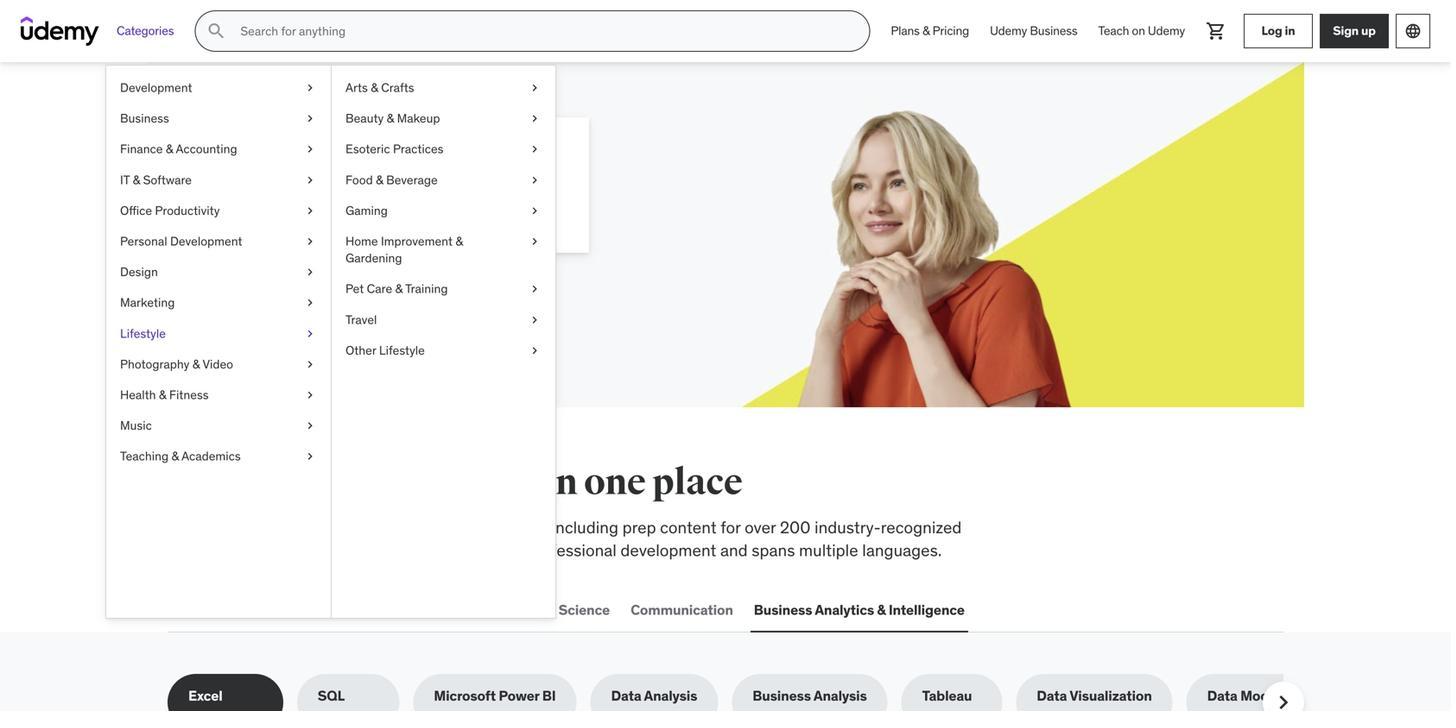 Task type: locate. For each thing, give the bounding box(es) containing it.
1 vertical spatial lifestyle
[[379, 343, 425, 358]]

at
[[509, 180, 521, 198]]

and
[[721, 541, 748, 561]]

skills for your future expand your potential with a course. starting at just $12.99 through dec 15.
[[230, 137, 547, 217]]

& for fitness
[[159, 387, 166, 403]]

beauty & makeup link
[[332, 103, 556, 134]]

gaming link
[[332, 196, 556, 226]]

0 horizontal spatial in
[[544, 461, 578, 505]]

xsmall image inside health & fitness link
[[303, 387, 317, 404]]

business inside button
[[754, 602, 813, 620]]

technical
[[429, 518, 495, 538]]

photography & video
[[120, 357, 233, 372]]

& right beauty
[[387, 111, 394, 126]]

1 horizontal spatial for
[[721, 518, 741, 538]]

office productivity
[[120, 203, 220, 218]]

food & beverage
[[346, 172, 438, 188]]

topic filters element
[[168, 675, 1322, 712]]

1 vertical spatial for
[[721, 518, 741, 538]]

0 horizontal spatial for
[[312, 137, 353, 173]]

topics,
[[499, 518, 548, 538]]

& down gaming link
[[456, 234, 463, 249]]

xsmall image inside office productivity link
[[303, 203, 317, 219]]

science
[[559, 602, 610, 620]]

xsmall image
[[303, 79, 317, 96], [303, 110, 317, 127], [303, 172, 317, 189], [303, 203, 317, 219], [528, 203, 542, 219], [303, 233, 317, 250], [303, 264, 317, 281], [528, 281, 542, 298], [303, 295, 317, 312], [528, 312, 542, 329], [303, 449, 317, 465]]

2 analysis from the left
[[814, 688, 867, 706]]

0 vertical spatial in
[[1285, 23, 1296, 39]]

business inside topic filters element
[[753, 688, 811, 706]]

crafts
[[381, 80, 414, 95]]

video
[[203, 357, 233, 372]]

lifestyle down marketing at the top left of page
[[120, 326, 166, 342]]

xsmall image inside home improvement & gardening link
[[528, 233, 542, 250]]

xsmall image inside the personal development "link"
[[303, 233, 317, 250]]

0 horizontal spatial udemy
[[990, 23, 1027, 39]]

analytics
[[815, 602, 874, 620]]

it for it & software
[[120, 172, 130, 188]]

you
[[386, 461, 448, 505]]

it left the certifications
[[310, 602, 322, 620]]

all the skills you need in one place
[[168, 461, 743, 505]]

data left visualization
[[1037, 688, 1067, 706]]

data analysis
[[611, 688, 698, 706]]

finance
[[120, 141, 163, 157]]

xsmall image inside pet care & training link
[[528, 281, 542, 298]]

xsmall image for personal development
[[303, 233, 317, 250]]

for up and
[[721, 518, 741, 538]]

to
[[410, 518, 425, 538]]

udemy right on
[[1148, 23, 1185, 39]]

well-
[[426, 541, 462, 561]]

spans
[[752, 541, 795, 561]]

1 horizontal spatial udemy
[[1148, 23, 1185, 39]]

your
[[358, 137, 421, 173], [280, 180, 306, 198]]

intelligence
[[889, 602, 965, 620]]

beauty & makeup
[[346, 111, 440, 126]]

xsmall image inside business link
[[303, 110, 317, 127]]

xsmall image inside photography & video link
[[303, 356, 317, 373]]

1 horizontal spatial analysis
[[814, 688, 867, 706]]

business for business analytics & intelligence
[[754, 602, 813, 620]]

0 vertical spatial development
[[120, 80, 192, 95]]

1 vertical spatial skills
[[370, 518, 406, 538]]

development down office productivity link
[[170, 234, 242, 249]]

& right plans
[[923, 23, 930, 39]]

lifestyle right the "other"
[[379, 343, 425, 358]]

& inside home improvement & gardening
[[456, 234, 463, 249]]

$12.99
[[230, 200, 272, 217]]

& right analytics
[[877, 602, 886, 620]]

0 horizontal spatial lifestyle
[[120, 326, 166, 342]]

& right health
[[159, 387, 166, 403]]

potential
[[310, 180, 364, 198]]

our
[[271, 541, 295, 561]]

xsmall image inside it & software link
[[303, 172, 317, 189]]

1 horizontal spatial your
[[358, 137, 421, 173]]

development down 'categories' dropdown button
[[120, 80, 192, 95]]

business analysis
[[753, 688, 867, 706]]

& right food on the left top of the page
[[376, 172, 383, 188]]

1 udemy from the left
[[990, 23, 1027, 39]]

analysis
[[644, 688, 698, 706], [814, 688, 867, 706]]

& inside "link"
[[387, 111, 394, 126]]

xsmall image for development
[[303, 79, 317, 96]]

1 vertical spatial your
[[280, 180, 306, 198]]

in right log
[[1285, 23, 1296, 39]]

0 vertical spatial it
[[120, 172, 130, 188]]

for inside skills for your future expand your potential with a course. starting at just $12.99 through dec 15.
[[312, 137, 353, 173]]

2 vertical spatial development
[[203, 602, 290, 620]]

1 horizontal spatial it
[[310, 602, 322, 620]]

1 vertical spatial in
[[544, 461, 578, 505]]

business analytics & intelligence button
[[751, 590, 968, 632]]

xsmall image inside development link
[[303, 79, 317, 96]]

skills inside covering critical workplace skills to technical topics, including prep content for over 200 industry-recognized certifications, our catalog supports well-rounded professional development and spans multiple languages.
[[370, 518, 406, 538]]

xsmall image inside design link
[[303, 264, 317, 281]]

for up potential at the top of page
[[312, 137, 353, 173]]

sign
[[1333, 23, 1359, 39]]

personal development
[[120, 234, 242, 249]]

1 vertical spatial it
[[310, 602, 322, 620]]

personal development link
[[106, 226, 331, 257]]

xsmall image for office productivity
[[303, 203, 317, 219]]

data left modeling
[[1208, 688, 1238, 706]]

xsmall image inside finance & accounting link
[[303, 141, 317, 158]]

xsmall image for pet care & training
[[528, 281, 542, 298]]

one
[[584, 461, 646, 505]]

xsmall image for beauty & makeup
[[528, 110, 542, 127]]

0 horizontal spatial it
[[120, 172, 130, 188]]

log in
[[1262, 23, 1296, 39]]

xsmall image inside teaching & academics link
[[303, 449, 317, 465]]

skills up supports
[[370, 518, 406, 538]]

including
[[552, 518, 619, 538]]

& right teaching on the bottom of the page
[[171, 449, 179, 465]]

xsmall image inside food & beverage link
[[528, 172, 542, 189]]

rounded
[[462, 541, 523, 561]]

expand
[[230, 180, 276, 198]]

xsmall image for music
[[303, 418, 317, 435]]

udemy right pricing
[[990, 23, 1027, 39]]

data left science
[[526, 602, 556, 620]]

xsmall image inside marketing link
[[303, 295, 317, 312]]

business for business analysis
[[753, 688, 811, 706]]

0 horizontal spatial your
[[280, 180, 306, 198]]

xsmall image inside other lifestyle link
[[528, 342, 542, 359]]

& right "finance"
[[166, 141, 173, 157]]

it
[[120, 172, 130, 188], [310, 602, 322, 620]]

visualization
[[1070, 688, 1152, 706]]

training
[[405, 281, 448, 297]]

0 vertical spatial lifestyle
[[120, 326, 166, 342]]

& right arts
[[371, 80, 378, 95]]

xsmall image inside travel link
[[528, 312, 542, 329]]

business for business
[[120, 111, 169, 126]]

data for data visualization
[[1037, 688, 1067, 706]]

lifestyle inside lifestyle link
[[120, 326, 166, 342]]

0 vertical spatial for
[[312, 137, 353, 173]]

other lifestyle link
[[332, 336, 556, 366]]

business link
[[106, 103, 331, 134]]

& left video
[[192, 357, 200, 372]]

xsmall image inside beauty & makeup "link"
[[528, 110, 542, 127]]

1 analysis from the left
[[644, 688, 698, 706]]

data for data modeling
[[1208, 688, 1238, 706]]

xsmall image inside music link
[[303, 418, 317, 435]]

xsmall image inside esoteric practices link
[[528, 141, 542, 158]]

covering critical workplace skills to technical topics, including prep content for over 200 industry-recognized certifications, our catalog supports well-rounded professional development and spans multiple languages.
[[168, 518, 962, 561]]

communication
[[631, 602, 733, 620]]

xsmall image for esoteric practices
[[528, 141, 542, 158]]

& up office
[[133, 172, 140, 188]]

& for crafts
[[371, 80, 378, 95]]

data right bi
[[611, 688, 642, 706]]

1 vertical spatial development
[[170, 234, 242, 249]]

xsmall image for marketing
[[303, 295, 317, 312]]

recognized
[[881, 518, 962, 538]]

food & beverage link
[[332, 165, 556, 196]]

skills
[[286, 461, 380, 505], [370, 518, 406, 538]]

productivity
[[155, 203, 220, 218]]

categories
[[117, 23, 174, 39]]

xsmall image for arts & crafts
[[528, 79, 542, 96]]

development
[[621, 541, 717, 561]]

development inside button
[[203, 602, 290, 620]]

xsmall image inside lifestyle link
[[303, 326, 317, 342]]

beverage
[[386, 172, 438, 188]]

sql
[[318, 688, 345, 706]]

udemy
[[990, 23, 1027, 39], [1148, 23, 1185, 39]]

analysis for data analysis
[[644, 688, 698, 706]]

in up including on the left
[[544, 461, 578, 505]]

business analytics & intelligence
[[754, 602, 965, 620]]

xsmall image
[[528, 79, 542, 96], [528, 110, 542, 127], [303, 141, 317, 158], [528, 141, 542, 158], [528, 172, 542, 189], [528, 233, 542, 250], [303, 326, 317, 342], [528, 342, 542, 359], [303, 356, 317, 373], [303, 387, 317, 404], [303, 418, 317, 435]]

skills up workplace
[[286, 461, 380, 505]]

data science button
[[522, 590, 614, 632]]

xsmall image inside gaming link
[[528, 203, 542, 219]]

data inside button
[[526, 602, 556, 620]]

xsmall image inside arts & crafts link
[[528, 79, 542, 96]]

it & software
[[120, 172, 192, 188]]

log
[[1262, 23, 1283, 39]]

categories button
[[106, 10, 184, 52]]

& for makeup
[[387, 111, 394, 126]]

starting
[[456, 180, 506, 198]]

& for software
[[133, 172, 140, 188]]

& right care
[[395, 281, 403, 297]]

0 horizontal spatial analysis
[[644, 688, 698, 706]]

it up office
[[120, 172, 130, 188]]

lifestyle
[[120, 326, 166, 342], [379, 343, 425, 358]]

it inside button
[[310, 602, 322, 620]]

certifications,
[[168, 541, 267, 561]]

1 horizontal spatial lifestyle
[[379, 343, 425, 358]]

xsmall image for travel
[[528, 312, 542, 329]]

xsmall image for other lifestyle
[[528, 342, 542, 359]]

development right web
[[203, 602, 290, 620]]

communication button
[[627, 590, 737, 632]]

for inside covering critical workplace skills to technical topics, including prep content for over 200 industry-recognized certifications, our catalog supports well-rounded professional development and spans multiple languages.
[[721, 518, 741, 538]]

esoteric practices
[[346, 141, 444, 157]]

leadership button
[[430, 590, 508, 632]]

development inside "link"
[[170, 234, 242, 249]]

music
[[120, 418, 152, 434]]

teaching & academics
[[120, 449, 241, 465]]



Task type: describe. For each thing, give the bounding box(es) containing it.
udemy image
[[21, 16, 99, 46]]

200
[[780, 518, 811, 538]]

dec
[[327, 200, 351, 217]]

shopping cart with 0 items image
[[1206, 21, 1227, 41]]

the
[[225, 461, 280, 505]]

workplace
[[290, 518, 366, 538]]

xsmall image for gaming
[[528, 203, 542, 219]]

teaching
[[120, 449, 169, 465]]

analysis for business analysis
[[814, 688, 867, 706]]

& for beverage
[[376, 172, 383, 188]]

power
[[499, 688, 539, 706]]

1 horizontal spatial in
[[1285, 23, 1296, 39]]

marketing
[[120, 295, 175, 311]]

modeling
[[1241, 688, 1301, 706]]

15.
[[355, 200, 371, 217]]

health & fitness link
[[106, 380, 331, 411]]

web development button
[[168, 590, 293, 632]]

Search for anything text field
[[237, 16, 849, 46]]

& inside button
[[877, 602, 886, 620]]

other
[[346, 343, 376, 358]]

health
[[120, 387, 156, 403]]

submit search image
[[206, 21, 227, 41]]

office
[[120, 203, 152, 218]]

sign up
[[1333, 23, 1376, 39]]

data science
[[526, 602, 610, 620]]

on
[[1132, 23, 1145, 39]]

it certifications button
[[307, 590, 416, 632]]

languages.
[[863, 541, 942, 561]]

xsmall image for food & beverage
[[528, 172, 542, 189]]

content
[[660, 518, 717, 538]]

design link
[[106, 257, 331, 288]]

xsmall image for home improvement & gardening
[[528, 233, 542, 250]]

industry-
[[815, 518, 881, 538]]

food
[[346, 172, 373, 188]]

supports
[[357, 541, 422, 561]]

it certifications
[[310, 602, 413, 620]]

xsmall image for business
[[303, 110, 317, 127]]

multiple
[[799, 541, 859, 561]]

academics
[[182, 449, 241, 465]]

xsmall image for health & fitness
[[303, 387, 317, 404]]

personal
[[120, 234, 167, 249]]

makeup
[[397, 111, 440, 126]]

a
[[397, 180, 404, 198]]

xsmall image for it & software
[[303, 172, 317, 189]]

finance & accounting
[[120, 141, 237, 157]]

travel link
[[332, 305, 556, 336]]

home improvement & gardening link
[[332, 226, 556, 274]]

need
[[454, 461, 538, 505]]

& for accounting
[[166, 141, 173, 157]]

over
[[745, 518, 776, 538]]

0 vertical spatial skills
[[286, 461, 380, 505]]

0 vertical spatial your
[[358, 137, 421, 173]]

place
[[653, 461, 743, 505]]

& for pricing
[[923, 23, 930, 39]]

music link
[[106, 411, 331, 442]]

& for academics
[[171, 449, 179, 465]]

choose a language image
[[1405, 22, 1422, 40]]

plans & pricing link
[[881, 10, 980, 52]]

just
[[525, 180, 547, 198]]

lifestyle inside other lifestyle link
[[379, 343, 425, 358]]

beauty
[[346, 111, 384, 126]]

development for web
[[203, 602, 290, 620]]

course.
[[408, 180, 453, 198]]

xsmall image for finance & accounting
[[303, 141, 317, 158]]

arts & crafts link
[[332, 73, 556, 103]]

photography & video link
[[106, 349, 331, 380]]

through
[[275, 200, 324, 217]]

development for personal
[[170, 234, 242, 249]]

teach on udemy link
[[1088, 10, 1196, 52]]

practices
[[393, 141, 444, 157]]

xsmall image for lifestyle
[[303, 326, 317, 342]]

it for it certifications
[[310, 602, 322, 620]]

skills
[[230, 137, 307, 173]]

travel
[[346, 312, 377, 328]]

up
[[1362, 23, 1376, 39]]

udemy business link
[[980, 10, 1088, 52]]

xsmall image for design
[[303, 264, 317, 281]]

care
[[367, 281, 392, 297]]

plans
[[891, 23, 920, 39]]

& for video
[[192, 357, 200, 372]]

sign up link
[[1320, 14, 1389, 48]]

all
[[168, 461, 218, 505]]

2 udemy from the left
[[1148, 23, 1185, 39]]

pet
[[346, 281, 364, 297]]

arts
[[346, 80, 368, 95]]

data for data analysis
[[611, 688, 642, 706]]

certifications
[[325, 602, 413, 620]]

microsoft power bi
[[434, 688, 556, 706]]

software
[[143, 172, 192, 188]]

xsmall image for teaching & academics
[[303, 449, 317, 465]]

udemy business
[[990, 23, 1078, 39]]

health & fitness
[[120, 387, 209, 403]]

catalog
[[299, 541, 353, 561]]

teaching & academics link
[[106, 442, 331, 472]]

xsmall image for photography & video
[[303, 356, 317, 373]]

data for data science
[[526, 602, 556, 620]]

esoteric practices link
[[332, 134, 556, 165]]

other lifestyle
[[346, 343, 425, 358]]

development link
[[106, 73, 331, 103]]

next image
[[1270, 690, 1298, 712]]

plans & pricing
[[891, 23, 970, 39]]

web
[[171, 602, 200, 620]]

photography
[[120, 357, 190, 372]]

gardening
[[346, 251, 402, 266]]

home improvement & gardening
[[346, 234, 463, 266]]

fitness
[[169, 387, 209, 403]]

excel
[[188, 688, 223, 706]]

web development
[[171, 602, 290, 620]]

esoteric
[[346, 141, 390, 157]]

finance & accounting link
[[106, 134, 331, 165]]



Task type: vqa. For each thing, say whether or not it's contained in the screenshot.
the and inside Neuro-Linguistic Programming (NLP) Practitioner Certificate Gain an in-depth understanding of Neuro-Linguistic Programming (NLP) for personal growth and professional excellence. Kain Ramsay, The Academy of Modern Applied Psychology
no



